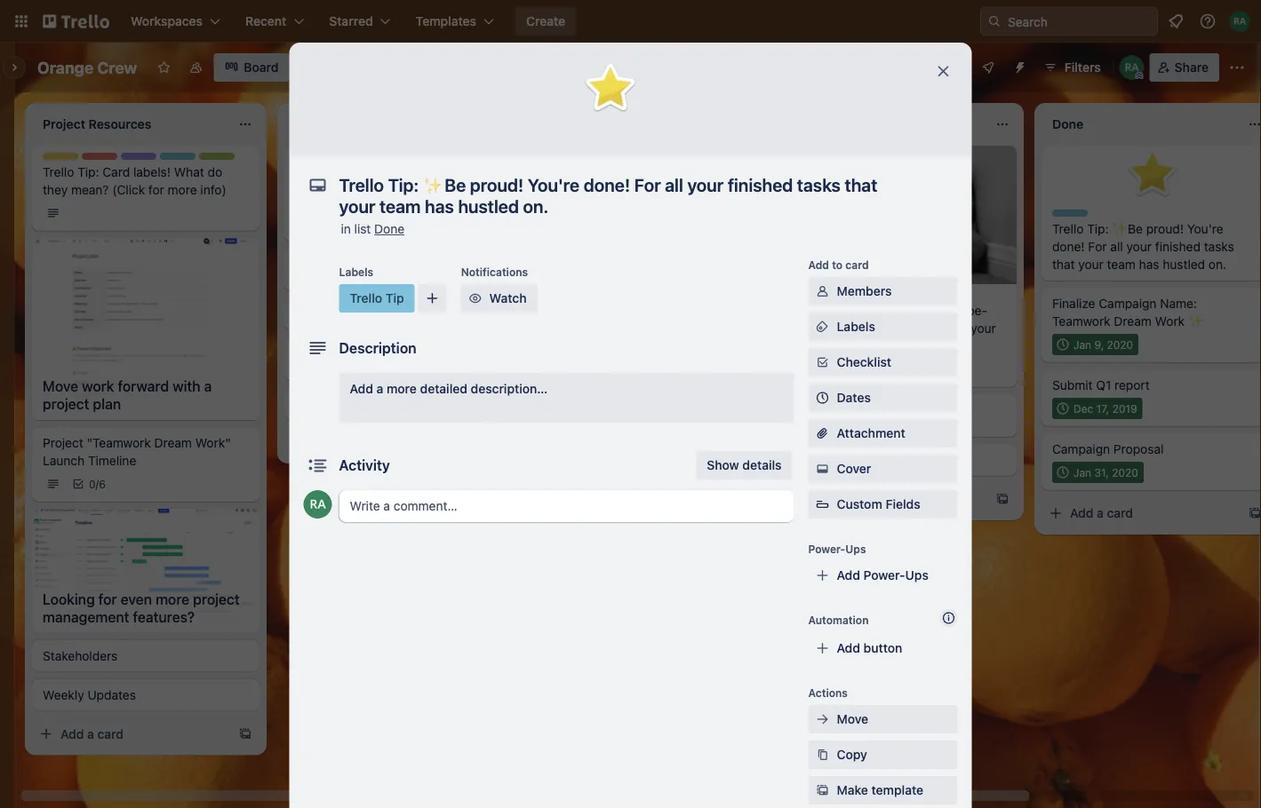 Task type: describe. For each thing, give the bounding box(es) containing it.
2019
[[1112, 403, 1137, 415]]

star image
[[582, 60, 639, 117]]

calendar power-up image
[[948, 60, 962, 74]]

sketch inside "link"
[[295, 396, 334, 411]]

proud!
[[1146, 222, 1184, 236]]

trello tip halp
[[160, 154, 223, 166]]

dream inside project "teamwork dream work" launch timeline
[[154, 436, 192, 451]]

1 horizontal spatial ruby anderson (rubyanderson7) image
[[1229, 11, 1250, 32]]

add button
[[837, 641, 902, 656]]

orange
[[37, 58, 94, 77]]

ruby anderson (rubyanderson7) image
[[303, 491, 332, 519]]

project "teamwork dream work" launch timeline link
[[43, 435, 249, 470]]

attachment button
[[808, 419, 958, 448]]

dates
[[837, 391, 871, 405]]

description…
[[471, 382, 548, 396]]

team for where
[[423, 183, 452, 197]]

1 horizontal spatial list
[[394, 357, 411, 371]]

sketch the "teamy dreamy" font
[[295, 396, 485, 411]]

project "teamwork dream work" launch timeline
[[43, 436, 231, 468]]

add a card button for submit q1 report
[[1042, 499, 1241, 528]]

that inside trello tip trello tip: splash those redtape- heavy issues that are slowing your team down here.
[[876, 321, 899, 336]]

be
[[1128, 222, 1143, 236]]

can
[[455, 183, 476, 197]]

jan for campaign
[[1074, 467, 1091, 479]]

done
[[670, 183, 699, 197]]

color: red, title: "priority" element
[[82, 153, 119, 166]]

more inside trello tip: card labels! what do they mean? (click for more info)
[[168, 183, 197, 197]]

timeline
[[88, 454, 136, 468]]

template
[[871, 783, 923, 798]]

jan for finalize
[[1074, 339, 1091, 351]]

show
[[707, 458, 739, 473]]

add down customer
[[350, 382, 373, 396]]

redtape-
[[937, 303, 987, 318]]

color: sky, title: "trello tip" element for trello tip: this is where assigned tasks live so that your team can see who's working on what and when it's due.
[[295, 153, 343, 166]]

are for slowing
[[903, 321, 921, 336]]

board
[[244, 60, 279, 75]]

power-ups
[[808, 543, 866, 555]]

tip for trello tip trello tip: splash those redtape- heavy issues that are slowing your team down here.
[[831, 292, 848, 305]]

add a card button for project "teamwork dream work" launch timeline
[[32, 720, 231, 749]]

launch
[[43, 454, 85, 468]]

so
[[351, 183, 365, 197]]

add down weekly
[[60, 727, 84, 742]]

in-
[[677, 165, 693, 180]]

teamwork
[[1052, 314, 1111, 329]]

name:
[[1160, 296, 1197, 311]]

custom fields button
[[808, 496, 958, 514]]

finalize campaign name: teamwork dream work ✨
[[1052, 296, 1201, 329]]

color: sky, title: "trello tip" element for trello tip: ✨ be proud! you're done! for all your finished tasks that your team has hustled on.
[[1052, 210, 1100, 223]]

weekly updates link
[[43, 687, 249, 704]]

but
[[703, 183, 722, 197]]

0 vertical spatial color: purple, title: "design team" element
[[121, 153, 187, 166]]

weekly
[[43, 688, 84, 703]]

add a more detailed description… link
[[339, 373, 794, 423]]

back to home image
[[43, 7, 109, 36]]

working
[[332, 200, 377, 215]]

halp
[[199, 154, 223, 166]]

dream inside finalize campaign name: teamwork dream work ✨
[[1114, 314, 1152, 329]]

budget
[[800, 453, 841, 467]]

2020 for proposal
[[1112, 467, 1138, 479]]

0 notifications image
[[1165, 11, 1186, 32]]

watch button
[[461, 284, 537, 313]]

1 vertical spatial ruby anderson (rubyanderson7) image
[[1119, 55, 1144, 80]]

tip: for trello tip: this is where assigned tasks live so that your team can see who's working on what and when it's due.
[[330, 165, 351, 180]]

show details
[[707, 458, 782, 473]]

fields
[[886, 497, 920, 512]]

done
[[374, 222, 404, 236]]

edit email drafts link
[[295, 306, 501, 323]]

last
[[623, 200, 643, 215]]

for
[[1088, 240, 1107, 254]]

on
[[381, 200, 395, 215]]

primary element
[[0, 0, 1261, 43]]

attachment
[[837, 426, 905, 441]]

color: sky, title: "trello tip" element for trello tip: 💬for those in-between tasks that are almost done but also awaiting one last step.
[[547, 153, 595, 166]]

work
[[1155, 314, 1185, 329]]

who's
[[295, 200, 329, 215]]

your inside trello tip trello tip: this is where assigned tasks live so that your team can see who's working on what and when it's due.
[[394, 183, 420, 197]]

for
[[148, 183, 164, 197]]

color: orange, title: "one more step" element for freelancer
[[800, 402, 835, 409]]

they
[[43, 183, 68, 197]]

copy
[[837, 748, 867, 762]]

updates
[[88, 688, 136, 703]]

tip for trello tip trello tip: this is where assigned tasks live so that your team can see who's working on what and when it's due.
[[327, 154, 343, 166]]

add down jan 31, 2020 option at the right of page
[[1070, 506, 1093, 521]]

add a card for project "teamwork dream work" launch timeline
[[60, 727, 124, 742]]

tip for trello tip halp
[[191, 154, 208, 166]]

workspace visible image
[[189, 60, 203, 75]]

show details link
[[696, 451, 792, 480]]

tip: for trello tip: ✨ be proud! you're done! for all your finished tasks that your team has hustled on.
[[1087, 222, 1109, 236]]

✨ inside finalize campaign name: teamwork dream work ✨
[[1188, 314, 1201, 329]]

almost
[[629, 183, 667, 197]]

detailed
[[420, 382, 467, 396]]

project
[[43, 436, 83, 451]]

jan 31, 2020
[[1074, 467, 1138, 479]]

what
[[174, 165, 204, 180]]

star or unstar board image
[[157, 60, 171, 75]]

work"
[[195, 436, 231, 451]]

Board name text field
[[28, 53, 146, 82]]

copy link
[[808, 741, 958, 770]]

color: lime, title: "halp" element
[[199, 153, 235, 166]]

in list done
[[341, 222, 404, 236]]

tasks for live
[[295, 183, 325, 197]]

move link
[[808, 706, 958, 734]]

trello tip
[[350, 291, 404, 306]]

dreamy"
[[406, 396, 456, 411]]

curate
[[295, 357, 334, 371]]

tip: inside trello tip trello tip: splash those redtape- heavy issues that are slowing your team down here.
[[835, 303, 856, 318]]

that inside trello tip trello tip: this is where assigned tasks live so that your team can see who's working on what and when it's due.
[[368, 183, 391, 197]]

sketch site banner link
[[295, 267, 501, 284]]

those for slowing
[[902, 303, 934, 318]]

card for create from template… image associated with project "teamwork dream work" launch timeline
[[97, 727, 124, 742]]

team for redtape-
[[800, 339, 829, 354]]

sm image for labels
[[814, 318, 831, 336]]

your down the for
[[1078, 257, 1104, 272]]

awaiting
[[547, 200, 595, 215]]

details
[[742, 458, 782, 473]]

see
[[479, 183, 499, 197]]

you're
[[1187, 222, 1223, 236]]

dates button
[[808, 384, 958, 412]]

sm image for copy
[[814, 746, 831, 764]]

freelancer contracts
[[800, 414, 918, 428]]

trello tip: card labels! what do they mean? (click for more info) link
[[43, 164, 249, 199]]

step.
[[647, 200, 675, 215]]

sm image for checklist
[[814, 354, 831, 371]]

assigned
[[434, 165, 485, 180]]

are for almost
[[607, 183, 625, 197]]

sm image for watch
[[466, 290, 484, 307]]

color: yellow, title: "copy request" element
[[43, 153, 78, 160]]

move
[[837, 712, 868, 727]]

sm image for move
[[814, 711, 831, 729]]

customer
[[337, 357, 391, 371]]

1 vertical spatial labels
[[837, 319, 875, 334]]



Task type: locate. For each thing, give the bounding box(es) containing it.
color: sky, title: "trello tip" element
[[160, 153, 208, 166], [295, 153, 343, 166], [547, 153, 595, 166], [1052, 210, 1100, 223], [339, 284, 415, 313], [800, 291, 848, 305]]

jan left the 31,
[[1074, 467, 1091, 479]]

a down the 31,
[[1097, 506, 1104, 521]]

automation image
[[1006, 53, 1031, 78]]

budget approval link
[[800, 451, 1006, 469]]

1 vertical spatial those
[[902, 303, 934, 318]]

are left slowing
[[903, 321, 921, 336]]

labels!
[[133, 165, 171, 180]]

sketch left the
[[295, 396, 334, 411]]

your down redtape-
[[971, 321, 996, 336]]

sm image left watch on the left top of page
[[466, 290, 484, 307]]

1 horizontal spatial tasks
[[547, 183, 578, 197]]

card
[[845, 259, 869, 271], [855, 492, 881, 507], [1107, 506, 1133, 521], [97, 727, 124, 742]]

team up for
[[159, 154, 187, 166]]

create
[[526, 14, 565, 28]]

add a card for submit q1 report
[[1070, 506, 1133, 521]]

that down is
[[368, 183, 391, 197]]

dream left work
[[1114, 314, 1152, 329]]

2 sketch from the top
[[295, 396, 334, 411]]

add down sm icon
[[818, 492, 841, 507]]

create from template… image
[[995, 492, 1010, 507]]

color: purple, title: "design team" element up for
[[121, 153, 187, 166]]

tip inside trello tip trello tip: this is where assigned tasks live so that your team can see who's working on what and when it's due.
[[327, 154, 343, 166]]

ups down the fields
[[905, 568, 929, 583]]

0 horizontal spatial team
[[159, 154, 187, 166]]

1 horizontal spatial design
[[295, 257, 331, 269]]

tip inside trello tip trello tip: ✨ be proud! you're done! for all your finished tasks that your team has hustled on.
[[1084, 211, 1100, 223]]

1 sketch from the top
[[295, 268, 334, 283]]

team up and
[[423, 183, 452, 197]]

1 vertical spatial list
[[394, 357, 411, 371]]

those for almost
[[642, 165, 674, 180]]

sm image left issues
[[814, 318, 831, 336]]

trello tip trello tip: ✨ be proud! you're done! for all your finished tasks that your team has hustled on.
[[1052, 211, 1234, 272]]

add a card down weekly updates
[[60, 727, 124, 742]]

button
[[863, 641, 902, 656]]

that inside trello tip trello tip: 💬for those in-between tasks that are almost done but also awaiting one last step.
[[581, 183, 604, 197]]

1 vertical spatial sketch
[[295, 396, 334, 411]]

2020 right the 31,
[[1112, 467, 1138, 479]]

approval
[[845, 453, 894, 467]]

1 vertical spatial are
[[903, 321, 921, 336]]

where
[[395, 165, 430, 180]]

campaign up jan 31, 2020 option at the right of page
[[1052, 442, 1110, 457]]

that inside trello tip trello tip: ✨ be proud! you're done! for all your finished tasks that your team has hustled on.
[[1052, 257, 1075, 272]]

those up slowing
[[902, 303, 934, 318]]

sm image inside watch button
[[466, 290, 484, 307]]

0 vertical spatial jan
[[1074, 339, 1091, 351]]

None text field
[[330, 169, 917, 222]]

team down heavy
[[800, 339, 829, 354]]

are down 💬for
[[607, 183, 625, 197]]

add a card button down cover link
[[789, 485, 988, 514]]

1 vertical spatial create from template… image
[[238, 728, 252, 742]]

sm image inside members link
[[814, 283, 831, 300]]

open information menu image
[[1199, 12, 1217, 30]]

1 horizontal spatial power-
[[863, 568, 905, 583]]

1 vertical spatial ✨
[[1188, 314, 1201, 329]]

0 vertical spatial power-
[[808, 543, 845, 555]]

card down jan 31, 2020
[[1107, 506, 1133, 521]]

1 vertical spatial team
[[334, 257, 361, 269]]

0 vertical spatial ups
[[845, 543, 866, 555]]

contracts
[[864, 414, 918, 428]]

drafts
[[354, 307, 388, 322]]

down
[[832, 339, 863, 354]]

0 horizontal spatial power-
[[808, 543, 845, 555]]

sketch inside design team sketch site banner
[[295, 268, 334, 283]]

"teamy
[[360, 396, 403, 411]]

color: purple, title: "design team" element
[[121, 153, 187, 166], [295, 256, 361, 269]]

make template link
[[808, 777, 958, 805]]

Write a comment text field
[[339, 491, 794, 523]]

0 horizontal spatial ups
[[845, 543, 866, 555]]

add inside button
[[837, 641, 860, 656]]

color: purple, title: "design team" element down due.
[[295, 256, 361, 269]]

1 vertical spatial design
[[295, 257, 331, 269]]

watch
[[489, 291, 527, 306]]

1 horizontal spatial labels
[[837, 319, 875, 334]]

0 horizontal spatial labels
[[339, 266, 373, 278]]

add a more detailed description…
[[350, 382, 548, 396]]

tasks inside trello tip trello tip: this is where assigned tasks live so that your team can see who's working on what and when it's due.
[[295, 183, 325, 197]]

ups inside 'link'
[[905, 568, 929, 583]]

a down weekly updates
[[87, 727, 94, 742]]

a down customer
[[376, 382, 383, 396]]

labels
[[339, 266, 373, 278], [837, 319, 875, 334]]

dec 17, 2019
[[1074, 403, 1137, 415]]

1 horizontal spatial ✨
[[1188, 314, 1201, 329]]

to
[[832, 259, 843, 271]]

cover
[[837, 462, 871, 476]]

a
[[376, 382, 383, 396], [844, 492, 851, 507], [1097, 506, 1104, 521], [87, 727, 94, 742]]

ruby anderson (rubyanderson7) image right open information menu image at right top
[[1229, 11, 1250, 32]]

0 horizontal spatial those
[[642, 165, 674, 180]]

list right in
[[354, 222, 371, 236]]

show menu image
[[1228, 59, 1246, 76]]

tip: inside trello tip trello tip: ✨ be proud! you're done! for all your finished tasks that your team has hustled on.
[[1087, 222, 1109, 236]]

tasks inside trello tip trello tip: 💬for those in-between tasks that are almost done but also awaiting one last step.
[[547, 183, 578, 197]]

campaign
[[1099, 296, 1157, 311], [1052, 442, 1110, 457]]

1 horizontal spatial color: purple, title: "design team" element
[[295, 256, 361, 269]]

create from template… image
[[1248, 507, 1261, 521], [238, 728, 252, 742]]

card down cover
[[855, 492, 881, 507]]

custom
[[837, 497, 882, 512]]

0 vertical spatial design
[[121, 154, 156, 166]]

sketch left site
[[295, 268, 334, 283]]

jan left 9,
[[1074, 339, 1091, 351]]

stakeholders
[[43, 649, 118, 664]]

dream
[[1114, 314, 1152, 329], [154, 436, 192, 451]]

those inside trello tip trello tip: splash those redtape- heavy issues that are slowing your team down here.
[[902, 303, 934, 318]]

submit q1 report link
[[1052, 377, 1258, 395]]

0 / 6
[[89, 478, 106, 491]]

1 horizontal spatial are
[[903, 321, 921, 336]]

live
[[329, 183, 348, 197]]

sm image inside move "link"
[[814, 711, 831, 729]]

orange crew
[[37, 58, 137, 77]]

2 vertical spatial team
[[800, 339, 829, 354]]

search image
[[987, 14, 1002, 28]]

tip: up issues
[[835, 303, 856, 318]]

team down in
[[334, 257, 361, 269]]

tip: up live
[[330, 165, 351, 180]]

0 horizontal spatial color: orange, title: "one more step" element
[[295, 345, 331, 352]]

sm image inside copy link
[[814, 746, 831, 764]]

trello tip: card labels! what do they mean? (click for more info)
[[43, 165, 226, 197]]

in
[[341, 222, 351, 236]]

add left to
[[808, 259, 829, 271]]

0 horizontal spatial dream
[[154, 436, 192, 451]]

1 horizontal spatial more
[[387, 382, 417, 396]]

0 vertical spatial labels
[[339, 266, 373, 278]]

power- inside the add power-ups 'link'
[[863, 568, 905, 583]]

1 jan from the top
[[1074, 339, 1091, 351]]

make template
[[837, 783, 923, 798]]

submit
[[1052, 378, 1093, 393]]

2 horizontal spatial add a card
[[1070, 506, 1133, 521]]

tip: for trello tip: 💬for those in-between tasks that are almost done but also awaiting one last step.
[[582, 165, 604, 180]]

add down automation
[[837, 641, 860, 656]]

tip: inside trello tip: card labels! what do they mean? (click for more info)
[[78, 165, 99, 180]]

1 vertical spatial ups
[[905, 568, 929, 583]]

labels link
[[808, 313, 958, 341]]

list
[[354, 222, 371, 236], [394, 357, 411, 371]]

sm image for members
[[814, 283, 831, 300]]

2 horizontal spatial team
[[1107, 257, 1136, 272]]

color: orange, title: "one more step" element
[[295, 345, 331, 352], [800, 402, 835, 409]]

submit q1 report
[[1052, 378, 1150, 393]]

0 vertical spatial 2020
[[1107, 339, 1133, 351]]

finalize campaign name: teamwork dream work ✨ link
[[1052, 295, 1258, 331]]

add inside 'link'
[[837, 568, 860, 583]]

sm image inside make template link
[[814, 782, 831, 800]]

💬for
[[607, 165, 638, 180]]

team
[[423, 183, 452, 197], [1107, 257, 1136, 272], [800, 339, 829, 354]]

1 vertical spatial jan
[[1074, 467, 1091, 479]]

1 horizontal spatial color: orange, title: "one more step" element
[[800, 402, 835, 409]]

tip: up the for
[[1087, 222, 1109, 236]]

0 vertical spatial color: orange, title: "one more step" element
[[295, 345, 331, 352]]

add a card down cover
[[818, 492, 881, 507]]

one
[[598, 200, 619, 215]]

sm image left the make
[[814, 782, 831, 800]]

finished
[[1155, 240, 1201, 254]]

those up almost
[[642, 165, 674, 180]]

Jan 9, 2020 checkbox
[[1052, 334, 1139, 355]]

1 vertical spatial power-
[[863, 568, 905, 583]]

0 vertical spatial ruby anderson (rubyanderson7) image
[[1229, 11, 1250, 32]]

that up here.
[[876, 321, 899, 336]]

sm image
[[814, 283, 831, 300], [466, 290, 484, 307], [814, 318, 831, 336], [814, 354, 831, 371], [814, 711, 831, 729], [814, 746, 831, 764], [814, 782, 831, 800]]

tip: inside trello tip trello tip: this is where assigned tasks live so that your team can see who's working on what and when it's due.
[[330, 165, 351, 180]]

add a card button down weekly updates link
[[32, 720, 231, 749]]

are inside trello tip trello tip: 💬for those in-between tasks that are almost done but also awaiting one last step.
[[607, 183, 625, 197]]

those inside trello tip trello tip: 💬for those in-between tasks that are almost done but also awaiting one last step.
[[642, 165, 674, 180]]

Search field
[[1002, 8, 1157, 35]]

sm image
[[814, 460, 831, 478]]

0 horizontal spatial add a card
[[60, 727, 124, 742]]

more down 'curate customer list' link
[[387, 382, 417, 396]]

a down cover
[[844, 492, 851, 507]]

sm image down add to card
[[814, 283, 831, 300]]

power ups image
[[981, 60, 995, 75]]

add a card down the 31,
[[1070, 506, 1133, 521]]

team inside trello tip trello tip: splash those redtape- heavy issues that are slowing your team down here.
[[800, 339, 829, 354]]

1 horizontal spatial those
[[902, 303, 934, 318]]

campaign down has
[[1099, 296, 1157, 311]]

freelancer
[[800, 414, 860, 428]]

design inside design team sketch site banner
[[295, 257, 331, 269]]

tasks for that
[[547, 183, 578, 197]]

trello tip: 💬for those in-between tasks that are almost done but also awaiting one last step. link
[[547, 164, 754, 217]]

power- down custom
[[808, 543, 845, 555]]

1 horizontal spatial dream
[[1114, 314, 1152, 329]]

✨ inside trello tip trello tip: ✨ be proud! you're done! for all your finished tasks that your team has hustled on.
[[1112, 222, 1124, 236]]

create from template… image for submit q1 report
[[1248, 507, 1261, 521]]

0 vertical spatial campaign
[[1099, 296, 1157, 311]]

trello tip: splash those redtape- heavy issues that are slowing your team down here. link
[[800, 302, 1006, 355]]

ruby anderson (rubyanderson7) image right filters
[[1119, 55, 1144, 80]]

card right to
[[845, 259, 869, 271]]

1 vertical spatial campaign
[[1052, 442, 1110, 457]]

0 horizontal spatial are
[[607, 183, 625, 197]]

0 vertical spatial ✨
[[1112, 222, 1124, 236]]

0 vertical spatial team
[[423, 183, 452, 197]]

card for create from template… image associated with submit q1 report
[[1107, 506, 1133, 521]]

0 vertical spatial dream
[[1114, 314, 1152, 329]]

17,
[[1096, 403, 1109, 415]]

here.
[[866, 339, 895, 354]]

1 horizontal spatial add a card
[[818, 492, 881, 507]]

filters
[[1064, 60, 1101, 75]]

add a card button down jan 31, 2020
[[1042, 499, 1241, 528]]

trello inside trello tip: card labels! what do they mean? (click for more info)
[[43, 165, 74, 180]]

card for create from template… icon
[[855, 492, 881, 507]]

ruby anderson (rubyanderson7) image
[[1229, 11, 1250, 32], [1119, 55, 1144, 80]]

jan inside checkbox
[[1074, 339, 1091, 351]]

done!
[[1052, 240, 1085, 254]]

tip for trello tip trello tip: 💬for those in-between tasks that are almost done but also awaiting one last step.
[[579, 154, 595, 166]]

edit
[[295, 307, 317, 322]]

labels up trello tip
[[339, 266, 373, 278]]

0 vertical spatial are
[[607, 183, 625, 197]]

1 horizontal spatial add a card button
[[789, 485, 988, 514]]

team inside trello tip trello tip: this is where assigned tasks live so that your team can see who's working on what and when it's due.
[[423, 183, 452, 197]]

1
[[821, 363, 826, 376]]

Jan 31, 2020 checkbox
[[1052, 462, 1144, 483]]

0 vertical spatial more
[[168, 183, 197, 197]]

ups up add power-ups
[[845, 543, 866, 555]]

weekly updates
[[43, 688, 136, 703]]

✨ down name:
[[1188, 314, 1201, 329]]

1 vertical spatial dream
[[154, 436, 192, 451]]

card
[[102, 165, 130, 180]]

1 vertical spatial more
[[387, 382, 417, 396]]

also
[[725, 183, 748, 197]]

2 horizontal spatial add a card button
[[1042, 499, 1241, 528]]

hustled
[[1163, 257, 1205, 272]]

sm image inside checklist link
[[814, 354, 831, 371]]

budget approval
[[800, 453, 894, 467]]

1 vertical spatial color: orange, title: "one more step" element
[[800, 402, 835, 409]]

your up what
[[394, 183, 420, 197]]

that down the done!
[[1052, 257, 1075, 272]]

sm image inside labels link
[[814, 318, 831, 336]]

filters button
[[1038, 53, 1106, 82]]

tip: up mean?
[[78, 165, 99, 180]]

tasks inside trello tip trello tip: ✨ be proud! you're done! for all your finished tasks that your team has hustled on.
[[1204, 240, 1234, 254]]

tip: left 💬for
[[582, 165, 604, 180]]

your down be
[[1126, 240, 1152, 254]]

your inside trello tip trello tip: splash those redtape- heavy issues that are slowing your team down here.
[[971, 321, 996, 336]]

0 vertical spatial team
[[159, 154, 187, 166]]

tip for trello tip trello tip: ✨ be proud! you're done! for all your finished tasks that your team has hustled on.
[[1084, 211, 1100, 223]]

dream left work"
[[154, 436, 192, 451]]

trello tip: ✨ be proud! you're done! for all your finished tasks that your team has hustled on. link
[[1052, 220, 1258, 274]]

team down all
[[1107, 257, 1136, 272]]

list right customer
[[394, 357, 411, 371]]

2020 inside checkbox
[[1107, 339, 1133, 351]]

0 vertical spatial those
[[642, 165, 674, 180]]

0 horizontal spatial more
[[168, 183, 197, 197]]

campaign inside finalize campaign name: teamwork dream work ✨
[[1099, 296, 1157, 311]]

sm image for make template
[[814, 782, 831, 800]]

2 jan from the top
[[1074, 467, 1091, 479]]

that
[[368, 183, 391, 197], [581, 183, 604, 197], [1052, 257, 1075, 272], [876, 321, 899, 336]]

2020 inside option
[[1112, 467, 1138, 479]]

color: sky, title: "trello tip" element for trello tip: splash those redtape- heavy issues that are slowing your team down here.
[[800, 291, 848, 305]]

add down power-ups
[[837, 568, 860, 583]]

sm image left copy
[[814, 746, 831, 764]]

tip inside trello tip trello tip: splash those redtape- heavy issues that are slowing your team down here.
[[831, 292, 848, 305]]

2020 for campaign
[[1107, 339, 1133, 351]]

all
[[1110, 240, 1123, 254]]

1 horizontal spatial team
[[800, 339, 829, 354]]

create from template… image for project "teamwork dream work" launch timeline
[[238, 728, 252, 742]]

0 horizontal spatial team
[[423, 183, 452, 197]]

0 horizontal spatial tasks
[[295, 183, 325, 197]]

✨ left be
[[1112, 222, 1124, 236]]

card down updates
[[97, 727, 124, 742]]

1 vertical spatial color: purple, title: "design team" element
[[295, 256, 361, 269]]

0 vertical spatial list
[[354, 222, 371, 236]]

tip: inside trello tip trello tip: 💬for those in-between tasks that are almost done but also awaiting one last step.
[[582, 165, 604, 180]]

1 horizontal spatial create from template… image
[[1248, 507, 1261, 521]]

add power-ups link
[[808, 562, 958, 590]]

jan inside option
[[1074, 467, 1091, 479]]

sm image down "actions"
[[814, 711, 831, 729]]

0 horizontal spatial design
[[121, 154, 156, 166]]

sm image down heavy
[[814, 354, 831, 371]]

freelancer contracts link
[[800, 412, 1006, 430]]

team inside trello tip trello tip: ✨ be proud! you're done! for all your finished tasks that your team has hustled on.
[[1107, 257, 1136, 272]]

actions
[[808, 687, 848, 699]]

0 horizontal spatial ✨
[[1112, 222, 1124, 236]]

1 vertical spatial 2020
[[1112, 467, 1138, 479]]

share button
[[1150, 53, 1219, 82]]

0 horizontal spatial list
[[354, 222, 371, 236]]

2 horizontal spatial tasks
[[1204, 240, 1234, 254]]

tasks up the "on." at the right top
[[1204, 240, 1234, 254]]

1 horizontal spatial team
[[334, 257, 361, 269]]

1 horizontal spatial ups
[[905, 568, 929, 583]]

0 vertical spatial sketch
[[295, 268, 334, 283]]

2020 right 9,
[[1107, 339, 1133, 351]]

power- down power-ups
[[863, 568, 905, 583]]

automation
[[808, 614, 869, 627]]

has
[[1139, 257, 1159, 272]]

team inside design team sketch site banner
[[334, 257, 361, 269]]

0 horizontal spatial color: purple, title: "design team" element
[[121, 153, 187, 166]]

members
[[837, 284, 892, 299]]

tasks up awaiting
[[547, 183, 578, 197]]

more down what on the left top of page
[[168, 183, 197, 197]]

email
[[321, 307, 351, 322]]

add
[[808, 259, 829, 271], [350, 382, 373, 396], [818, 492, 841, 507], [1070, 506, 1093, 521], [837, 568, 860, 583], [837, 641, 860, 656], [60, 727, 84, 742]]

that up 'one'
[[581, 183, 604, 197]]

0 horizontal spatial create from template… image
[[238, 728, 252, 742]]

tasks up who's
[[295, 183, 325, 197]]

labels up down
[[837, 319, 875, 334]]

trello tip trello tip: splash those redtape- heavy issues that are slowing your team down here.
[[800, 292, 996, 354]]

Dec 17, 2019 checkbox
[[1052, 398, 1143, 419]]

are inside trello tip trello tip: splash those redtape- heavy issues that are slowing your team down here.
[[903, 321, 921, 336]]

0 horizontal spatial ruby anderson (rubyanderson7) image
[[1119, 55, 1144, 80]]

color: orange, title: "one more step" element up curate at the top
[[295, 345, 331, 352]]

tip inside trello tip trello tip: 💬for those in-between tasks that are almost done but also awaiting one last step.
[[579, 154, 595, 166]]

0 horizontal spatial add a card button
[[32, 720, 231, 749]]

color: orange, title: "one more step" element for curate
[[295, 345, 331, 352]]

1 vertical spatial team
[[1107, 257, 1136, 272]]

0 vertical spatial create from template… image
[[1248, 507, 1261, 521]]

tip for trello tip
[[386, 291, 404, 306]]

"teamwork
[[87, 436, 151, 451]]

color: orange, title: "one more step" element up freelancer in the bottom right of the page
[[800, 402, 835, 409]]

9,
[[1094, 339, 1104, 351]]



Task type: vqa. For each thing, say whether or not it's contained in the screenshot.
Filters button
yes



